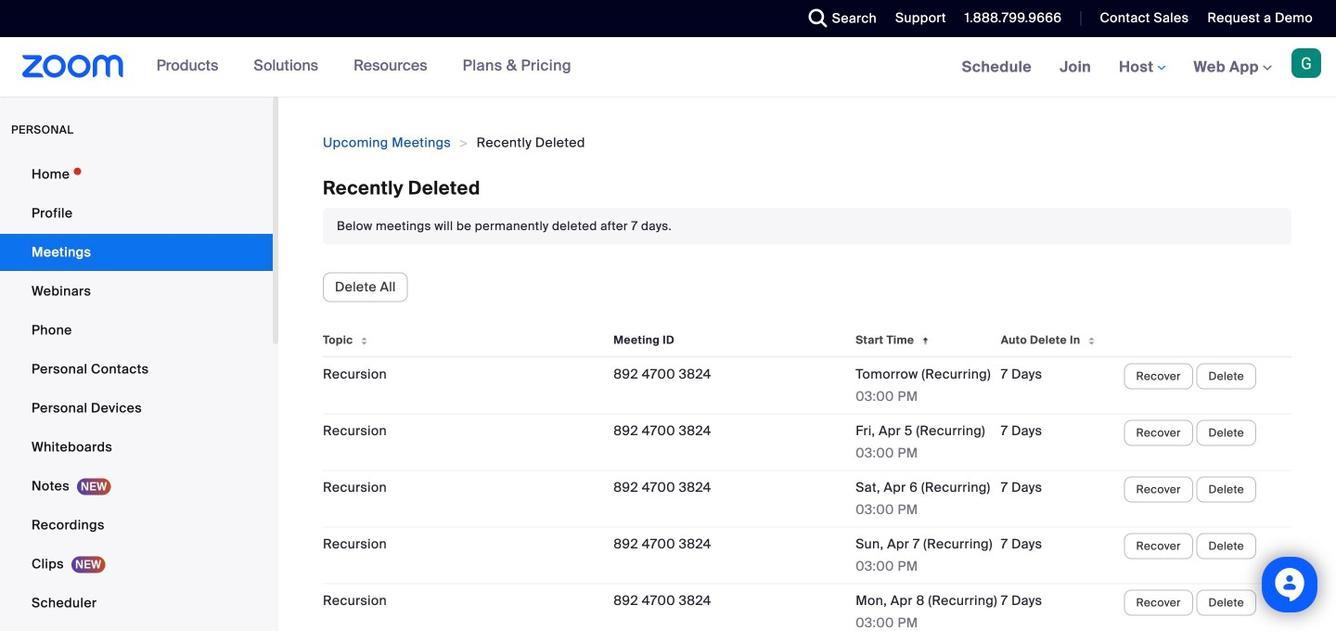 Task type: describe. For each thing, give the bounding box(es) containing it.
product information navigation
[[143, 37, 586, 97]]

profile picture image
[[1292, 48, 1322, 78]]

personal menu menu
[[0, 156, 273, 631]]

none button inside main content main content
[[323, 273, 408, 302]]



Task type: locate. For each thing, give the bounding box(es) containing it.
None button
[[323, 273, 408, 302]]

main content main content
[[279, 97, 1337, 631]]

meetings navigation
[[949, 37, 1337, 98]]

banner
[[0, 37, 1337, 98]]

zoom logo image
[[22, 55, 124, 78]]



Task type: vqa. For each thing, say whether or not it's contained in the screenshot.
The Product Information "navigation"
yes



